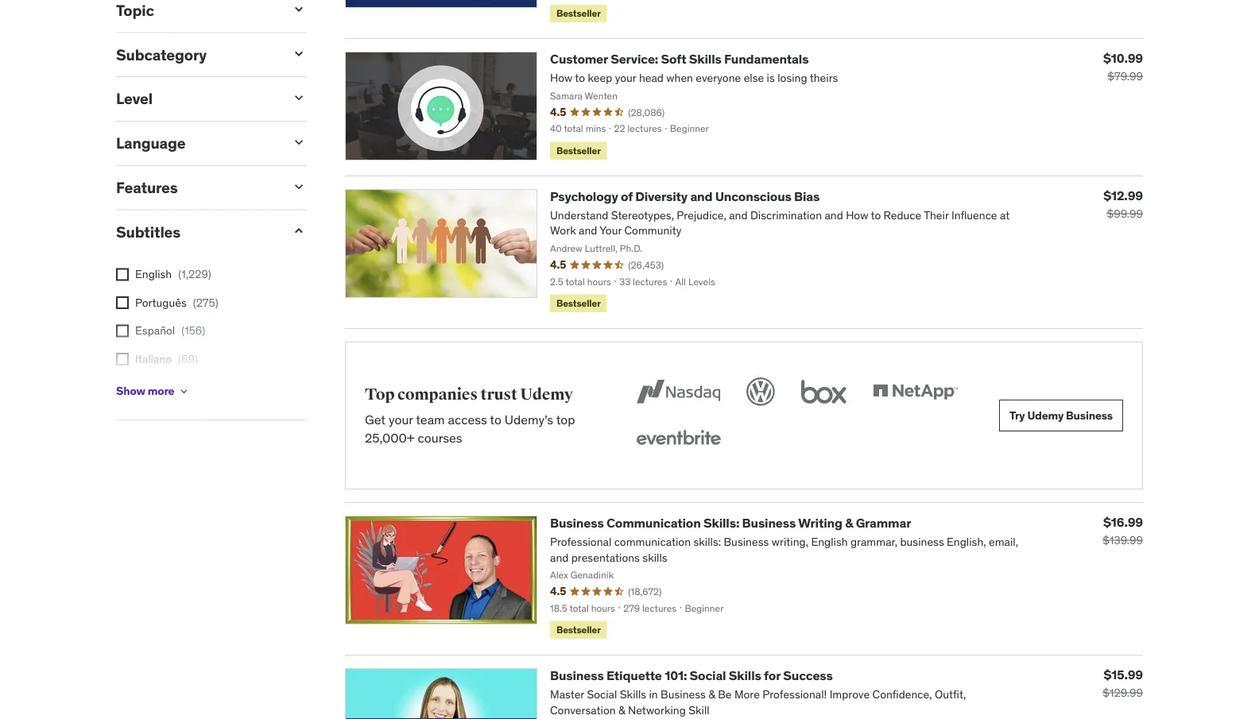 Task type: describe. For each thing, give the bounding box(es) containing it.
$139.99
[[1103, 534, 1143, 548]]

unconscious
[[715, 189, 792, 205]]

deutsch
[[135, 381, 177, 395]]

try
[[1010, 409, 1025, 423]]

xsmall image inside show more "button"
[[178, 386, 190, 398]]

italiano (69)
[[135, 352, 198, 367]]

xsmall image for italiano
[[116, 354, 129, 366]]

business communication skills: business writing & grammar
[[550, 516, 911, 532]]

business right the try
[[1066, 409, 1113, 423]]

business right skills:
[[742, 516, 796, 532]]

(275)
[[193, 296, 218, 310]]

udemy inside 'top companies trust udemy get your team access to udemy's top 25,000+ courses'
[[520, 385, 573, 405]]

business left communication
[[550, 516, 604, 532]]

25,000+
[[365, 430, 415, 446]]

team
[[416, 412, 445, 428]]

features
[[116, 178, 178, 197]]

business left etiquette
[[550, 668, 604, 685]]

trust
[[481, 385, 517, 405]]

$99.99
[[1107, 207, 1143, 221]]

etiquette
[[607, 668, 662, 685]]

features button
[[116, 178, 278, 197]]

$79.99
[[1108, 70, 1143, 84]]

courses
[[418, 430, 462, 446]]

topic button
[[116, 1, 278, 20]]

subcategory button
[[116, 45, 278, 64]]

0 vertical spatial skills
[[689, 51, 722, 68]]

1 vertical spatial skills
[[729, 668, 761, 685]]

to
[[490, 412, 502, 428]]

communication
[[607, 516, 701, 532]]

level button
[[116, 90, 278, 109]]

social
[[690, 668, 726, 685]]

business etiquette 101: social skills for success
[[550, 668, 833, 685]]

$15.99 $129.99
[[1103, 667, 1143, 701]]

english
[[135, 267, 172, 282]]

netapp image
[[870, 375, 961, 410]]

español (156)
[[135, 324, 205, 338]]

(69)
[[178, 352, 198, 367]]

volkswagen image
[[743, 375, 778, 410]]

small image for topic
[[291, 2, 307, 18]]

customer
[[550, 51, 608, 68]]

subcategory
[[116, 45, 207, 64]]

writing
[[798, 516, 843, 532]]

success
[[783, 668, 833, 685]]

topic
[[116, 1, 154, 20]]

1 horizontal spatial udemy
[[1027, 409, 1064, 423]]

small image for features
[[291, 179, 307, 195]]

$16.99 $139.99
[[1103, 514, 1143, 548]]

top
[[365, 385, 395, 405]]

udemy's
[[505, 412, 553, 428]]

fundamentals
[[724, 51, 809, 68]]

get
[[365, 412, 386, 428]]

psychology of diversity and unconscious bias link
[[550, 189, 820, 205]]

español
[[135, 324, 175, 338]]

português
[[135, 296, 187, 310]]

&
[[845, 516, 853, 532]]

service:
[[611, 51, 658, 68]]

$12.99 $99.99
[[1104, 187, 1143, 221]]

show more button
[[116, 376, 190, 408]]

$15.99
[[1104, 667, 1143, 683]]



Task type: vqa. For each thing, say whether or not it's contained in the screenshot.
the Web
no



Task type: locate. For each thing, give the bounding box(es) containing it.
xsmall image left português
[[116, 297, 129, 310]]

101:
[[665, 668, 687, 685]]

0 vertical spatial xsmall image
[[116, 297, 129, 310]]

1 horizontal spatial xsmall image
[[178, 386, 190, 398]]

1 vertical spatial udemy
[[1027, 409, 1064, 423]]

xsmall image left english
[[116, 269, 129, 281]]

business
[[1066, 409, 1113, 423], [550, 516, 604, 532], [742, 516, 796, 532], [550, 668, 604, 685]]

skills right soft
[[689, 51, 722, 68]]

and
[[690, 189, 713, 205]]

xsmall image
[[116, 269, 129, 281], [178, 386, 190, 398]]

1 vertical spatial xsmall image
[[178, 386, 190, 398]]

small image
[[291, 2, 307, 18], [291, 46, 307, 62], [291, 223, 307, 239]]

soft
[[661, 51, 686, 68]]

for
[[764, 668, 781, 685]]

(156)
[[181, 324, 205, 338]]

xsmall image for português
[[116, 297, 129, 310]]

xsmall image
[[116, 297, 129, 310], [116, 325, 129, 338], [116, 354, 129, 366]]

access
[[448, 412, 487, 428]]

udemy right the try
[[1027, 409, 1064, 423]]

2 vertical spatial small image
[[291, 223, 307, 239]]

psychology
[[550, 189, 618, 205]]

2 vertical spatial small image
[[291, 179, 307, 195]]

0 vertical spatial udemy
[[520, 385, 573, 405]]

subtitles
[[116, 223, 180, 242]]

subtitles button
[[116, 223, 278, 242]]

$10.99
[[1103, 50, 1143, 67]]

0 horizontal spatial skills
[[689, 51, 722, 68]]

$16.99
[[1103, 514, 1143, 531]]

bias
[[794, 189, 820, 205]]

xsmall image for español
[[116, 325, 129, 338]]

0 vertical spatial xsmall image
[[116, 269, 129, 281]]

3 small image from the top
[[291, 179, 307, 195]]

1 xsmall image from the top
[[116, 297, 129, 310]]

language button
[[116, 134, 278, 153]]

0 vertical spatial small image
[[291, 90, 307, 106]]

small image for subtitles
[[291, 223, 307, 239]]

português (275)
[[135, 296, 218, 310]]

3 xsmall image from the top
[[116, 354, 129, 366]]

$129.99
[[1103, 687, 1143, 701]]

xsmall image left italiano
[[116, 354, 129, 366]]

$10.99 $79.99
[[1103, 50, 1143, 84]]

1 horizontal spatial skills
[[729, 668, 761, 685]]

small image
[[291, 90, 307, 106], [291, 135, 307, 151], [291, 179, 307, 195]]

companies
[[398, 385, 478, 405]]

show more
[[116, 384, 174, 399]]

grammar
[[856, 516, 911, 532]]

level
[[116, 90, 153, 109]]

customer service: soft skills fundamentals link
[[550, 51, 809, 68]]

your
[[389, 412, 413, 428]]

3 small image from the top
[[291, 223, 307, 239]]

business communication skills: business writing & grammar link
[[550, 516, 911, 532]]

2 xsmall image from the top
[[116, 325, 129, 338]]

small image for level
[[291, 90, 307, 106]]

1 small image from the top
[[291, 2, 307, 18]]

more
[[148, 384, 174, 399]]

2 vertical spatial xsmall image
[[116, 354, 129, 366]]

2 small image from the top
[[291, 46, 307, 62]]

1 vertical spatial small image
[[291, 46, 307, 62]]

skills
[[689, 51, 722, 68], [729, 668, 761, 685]]

psychology of diversity and unconscious bias
[[550, 189, 820, 205]]

top companies trust udemy get your team access to udemy's top 25,000+ courses
[[365, 385, 575, 446]]

1 small image from the top
[[291, 90, 307, 106]]

(1,229)
[[178, 267, 211, 282]]

italiano
[[135, 352, 172, 367]]

skills left for
[[729, 668, 761, 685]]

udemy up udemy's
[[520, 385, 573, 405]]

xsmall image left español
[[116, 325, 129, 338]]

diversity
[[635, 189, 688, 205]]

language
[[116, 134, 185, 153]]

english (1,229)
[[135, 267, 211, 282]]

top
[[556, 412, 575, 428]]

0 horizontal spatial xsmall image
[[116, 269, 129, 281]]

1 vertical spatial xsmall image
[[116, 325, 129, 338]]

0 horizontal spatial udemy
[[520, 385, 573, 405]]

of
[[621, 189, 633, 205]]

business etiquette 101: social skills for success link
[[550, 668, 833, 685]]

xsmall image right more on the bottom
[[178, 386, 190, 398]]

eventbrite image
[[633, 423, 724, 457]]

small image for subcategory
[[291, 46, 307, 62]]

small image for language
[[291, 135, 307, 151]]

box image
[[797, 375, 851, 410]]

try udemy business link
[[999, 400, 1123, 432]]

skills:
[[704, 516, 740, 532]]

show
[[116, 384, 145, 399]]

$12.99
[[1104, 187, 1143, 204]]

try udemy business
[[1010, 409, 1113, 423]]

nasdaq image
[[633, 375, 724, 410]]

1 vertical spatial small image
[[291, 135, 307, 151]]

0 vertical spatial small image
[[291, 2, 307, 18]]

2 small image from the top
[[291, 135, 307, 151]]

customer service: soft skills fundamentals
[[550, 51, 809, 68]]

udemy
[[520, 385, 573, 405], [1027, 409, 1064, 423]]



